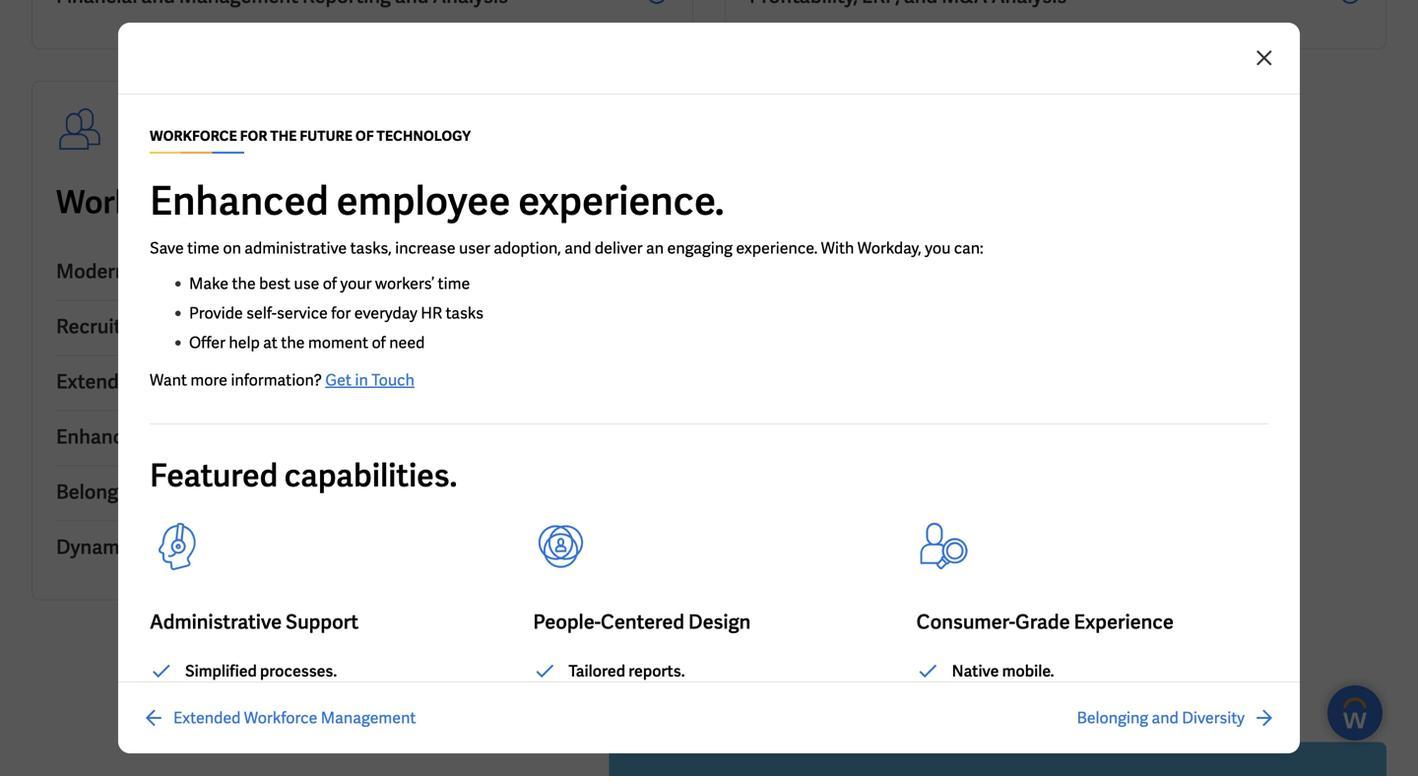 Task type: describe. For each thing, give the bounding box(es) containing it.
experience for consumer-grade experience
[[1074, 609, 1174, 635]]

belonging for topmost belonging and diversity button
[[56, 479, 146, 505]]

delivery
[[268, 259, 342, 284]]

recruit and onboard button
[[56, 301, 669, 356]]

enhanced employee experience
[[56, 424, 341, 450]]

simplified
[[185, 661, 257, 682]]

for inside make the best use of your workers' time provide self-service for everyday hr tasks offer help at the moment of need
[[331, 303, 351, 324]]

more
[[191, 370, 228, 391]]

extended workforce management inside enhanced employee experience. dialog
[[173, 708, 416, 729]]

diversity inside enhanced employee experience. dialog
[[1183, 708, 1245, 729]]

belonging and diversity inside enhanced employee experience. dialog
[[1078, 708, 1245, 729]]

get in touch link
[[325, 370, 415, 391]]

for
[[240, 127, 267, 145]]

1 vertical spatial the
[[232, 273, 256, 294]]

1 vertical spatial belonging and diversity button
[[1078, 706, 1277, 730]]

technology
[[449, 182, 613, 223]]

0 vertical spatial extended workforce management
[[56, 369, 362, 395]]

simplified processes.
[[185, 661, 337, 682]]

skills
[[139, 534, 187, 560]]

management inside enhanced employee experience. dialog
[[321, 708, 416, 729]]

the
[[270, 127, 297, 145]]

1 vertical spatial workforce
[[145, 369, 239, 395]]

you
[[925, 238, 951, 259]]

0 vertical spatial workforce
[[56, 182, 206, 223]]

self-
[[246, 303, 277, 324]]

save time on administrative tasks, increase user adoption, and deliver an engaging experience. with workday, you can:
[[150, 238, 984, 259]]

touch
[[372, 370, 415, 391]]

workforce for the future of technology
[[56, 182, 613, 223]]

dynamic skills curation
[[56, 534, 269, 560]]

support
[[286, 609, 359, 635]]

enhanced for enhanced employee experience.
[[150, 175, 329, 227]]

workforce inside enhanced employee experience. dialog
[[244, 708, 318, 729]]

future
[[300, 127, 353, 145]]

of
[[356, 127, 374, 145]]

idc infobrief for tech image
[[610, 742, 1387, 776]]

modernized hr service delivery button
[[56, 246, 669, 301]]

of for use
[[323, 273, 337, 294]]

can:
[[954, 238, 984, 259]]

in
[[355, 370, 368, 391]]

recruit
[[56, 314, 121, 339]]

0 vertical spatial management
[[243, 369, 362, 395]]

get
[[325, 370, 352, 391]]

0 vertical spatial belonging and diversity
[[56, 479, 267, 505]]

0 vertical spatial the
[[259, 182, 307, 223]]

centered
[[601, 609, 685, 635]]

1 vertical spatial experience.
[[736, 238, 818, 259]]

want
[[150, 370, 187, 391]]

workforce
[[150, 127, 237, 145]]

enhanced employee experience. dialog
[[0, 0, 1419, 776]]

mobile.
[[1003, 661, 1055, 682]]

modernized hr service delivery
[[56, 259, 342, 284]]

an
[[646, 238, 664, 259]]

need
[[389, 333, 425, 353]]

0 vertical spatial for
[[213, 182, 253, 223]]

extended workforce management button inside enhanced employee experience. dialog
[[142, 706, 416, 730]]

tailored
[[569, 661, 626, 682]]

save
[[150, 238, 184, 259]]

enhanced for enhanced employee experience
[[56, 424, 146, 450]]

service
[[277, 303, 328, 324]]

curation
[[191, 534, 269, 560]]

administrative
[[150, 609, 282, 635]]

information?
[[231, 370, 322, 391]]

of for future
[[414, 182, 443, 223]]

help
[[229, 333, 260, 353]]

tasks,
[[350, 238, 392, 259]]

dynamic
[[56, 534, 135, 560]]

workforce for the future of technology
[[150, 127, 471, 145]]

native mobile.
[[952, 661, 1055, 682]]

belonging for bottom belonging and diversity button
[[1078, 708, 1149, 729]]

capabilities.
[[284, 455, 458, 496]]

engaging
[[668, 238, 733, 259]]

workers'
[[375, 273, 435, 294]]



Task type: vqa. For each thing, say whether or not it's contained in the screenshot.
Save time on administrative tasks, increase user adoption, and deliver an engaging experience. With Workday, you can:
yes



Task type: locate. For each thing, give the bounding box(es) containing it.
0 horizontal spatial of
[[323, 273, 337, 294]]

provide
[[189, 303, 243, 324]]

design
[[689, 609, 751, 635]]

0 horizontal spatial for
[[213, 182, 253, 223]]

1 vertical spatial belonging and diversity
[[1078, 708, 1245, 729]]

with
[[821, 238, 855, 259]]

1 horizontal spatial for
[[331, 303, 351, 324]]

0 horizontal spatial experience
[[241, 424, 341, 450]]

user
[[459, 238, 490, 259]]

experience inside button
[[241, 424, 341, 450]]

extended workforce management down offer
[[56, 369, 362, 395]]

0 horizontal spatial belonging and diversity button
[[56, 467, 669, 522]]

0 vertical spatial diversity
[[188, 479, 267, 505]]

2 vertical spatial workforce
[[244, 708, 318, 729]]

hr left service
[[167, 259, 194, 284]]

hr inside make the best use of your workers' time provide self-service for everyday hr tasks offer help at the moment of need
[[421, 303, 442, 324]]

1 vertical spatial for
[[331, 303, 351, 324]]

1 vertical spatial experience
[[1074, 609, 1174, 635]]

management down processes.
[[321, 708, 416, 729]]

0 horizontal spatial belonging and diversity
[[56, 479, 267, 505]]

1 vertical spatial time
[[438, 273, 470, 294]]

on
[[223, 238, 241, 259]]

extended workforce management
[[56, 369, 362, 395], [173, 708, 416, 729]]

people-
[[533, 609, 601, 635]]

deliver
[[595, 238, 643, 259]]

employee
[[150, 424, 237, 450]]

experience. up deliver
[[519, 175, 725, 227]]

for
[[213, 182, 253, 223], [331, 303, 351, 324]]

0 horizontal spatial experience.
[[519, 175, 725, 227]]

1 vertical spatial of
[[323, 273, 337, 294]]

increase
[[395, 238, 456, 259]]

workforce down processes.
[[244, 708, 318, 729]]

1 horizontal spatial of
[[372, 333, 386, 353]]

experience.
[[519, 175, 725, 227], [736, 238, 818, 259]]

0 horizontal spatial hr
[[167, 259, 194, 284]]

1 horizontal spatial belonging
[[1078, 708, 1149, 729]]

people-centered design
[[533, 609, 751, 635]]

modernized
[[56, 259, 163, 284]]

for up moment
[[331, 303, 351, 324]]

1 horizontal spatial enhanced
[[150, 175, 329, 227]]

0 horizontal spatial belonging
[[56, 479, 146, 505]]

time left on
[[187, 238, 220, 259]]

belonging and diversity button
[[56, 467, 669, 522], [1078, 706, 1277, 730]]

reports.
[[629, 661, 685, 682]]

1 vertical spatial enhanced
[[56, 424, 146, 450]]

belonging inside enhanced employee experience. dialog
[[1078, 708, 1149, 729]]

use
[[294, 273, 320, 294]]

experience
[[241, 424, 341, 450], [1074, 609, 1174, 635]]

diversity
[[188, 479, 267, 505], [1183, 708, 1245, 729]]

2 vertical spatial the
[[281, 333, 305, 353]]

1 vertical spatial diversity
[[1183, 708, 1245, 729]]

experience up featured capabilities.
[[241, 424, 341, 450]]

enhanced
[[150, 175, 329, 227], [56, 424, 146, 450]]

0 vertical spatial experience.
[[519, 175, 725, 227]]

processes.
[[260, 661, 337, 682]]

experience inside dialog
[[1074, 609, 1174, 635]]

1 horizontal spatial time
[[438, 273, 470, 294]]

1 vertical spatial extended workforce management
[[173, 708, 416, 729]]

employee
[[337, 175, 511, 227]]

of up increase
[[414, 182, 443, 223]]

your
[[340, 273, 372, 294]]

hr
[[167, 259, 194, 284], [421, 303, 442, 324]]

make
[[189, 273, 229, 294]]

administrative
[[245, 238, 347, 259]]

recruit and onboard
[[56, 314, 242, 339]]

tasks
[[446, 303, 484, 324]]

extended workforce management down processes.
[[173, 708, 416, 729]]

management down at
[[243, 369, 362, 395]]

of right "use"
[[323, 273, 337, 294]]

and inside recruit and onboard button
[[125, 314, 159, 339]]

workday,
[[858, 238, 922, 259]]

administrative support
[[150, 609, 359, 635]]

enhanced employee experience.
[[150, 175, 725, 227]]

offer
[[189, 333, 226, 353]]

1 horizontal spatial hr
[[421, 303, 442, 324]]

moment
[[308, 333, 369, 353]]

at
[[263, 333, 278, 353]]

everyday
[[354, 303, 418, 324]]

service
[[198, 259, 264, 284]]

experience. left with
[[736, 238, 818, 259]]

for up on
[[213, 182, 253, 223]]

and for recruit and onboard button
[[125, 314, 159, 339]]

0 horizontal spatial diversity
[[188, 479, 267, 505]]

1 vertical spatial management
[[321, 708, 416, 729]]

make the best use of your workers' time provide self-service for everyday hr tasks offer help at the moment of need
[[189, 273, 484, 353]]

belonging
[[56, 479, 146, 505], [1078, 708, 1149, 729]]

1 vertical spatial extended workforce management button
[[142, 706, 416, 730]]

extended
[[56, 369, 141, 395], [173, 708, 241, 729]]

and for topmost belonging and diversity button
[[150, 479, 184, 505]]

1 horizontal spatial experience
[[1074, 609, 1174, 635]]

and for bottom belonging and diversity button
[[1152, 708, 1179, 729]]

1 vertical spatial hr
[[421, 303, 442, 324]]

technology
[[377, 127, 471, 145]]

the right at
[[281, 333, 305, 353]]

extended inside enhanced employee experience. dialog
[[173, 708, 241, 729]]

0 horizontal spatial enhanced
[[56, 424, 146, 450]]

2 horizontal spatial of
[[414, 182, 443, 223]]

0 vertical spatial enhanced
[[150, 175, 329, 227]]

0 vertical spatial time
[[187, 238, 220, 259]]

experience right grade
[[1074, 609, 1174, 635]]

and
[[565, 238, 592, 259], [125, 314, 159, 339], [150, 479, 184, 505], [1152, 708, 1179, 729]]

0 vertical spatial belonging
[[56, 479, 146, 505]]

the left best at top
[[232, 273, 256, 294]]

time up tasks
[[438, 273, 470, 294]]

0 vertical spatial hr
[[167, 259, 194, 284]]

hr inside modernized hr service delivery button
[[167, 259, 194, 284]]

0 vertical spatial extended workforce management button
[[56, 356, 669, 411]]

hr left tasks
[[421, 303, 442, 324]]

1 horizontal spatial belonging and diversity button
[[1078, 706, 1277, 730]]

extended down recruit
[[56, 369, 141, 395]]

0 horizontal spatial time
[[187, 238, 220, 259]]

0 vertical spatial belonging and diversity button
[[56, 467, 669, 522]]

0 vertical spatial of
[[414, 182, 443, 223]]

tailored reports.
[[569, 661, 685, 682]]

want more information? get in touch
[[150, 370, 415, 391]]

best
[[259, 273, 291, 294]]

enhanced employee experience button
[[56, 411, 669, 467]]

enhanced left employee
[[56, 424, 146, 450]]

adoption,
[[494, 238, 561, 259]]

1 horizontal spatial diversity
[[1183, 708, 1245, 729]]

time inside make the best use of your workers' time provide self-service for everyday hr tasks offer help at the moment of need
[[438, 273, 470, 294]]

extended workforce management button
[[56, 356, 669, 411], [142, 706, 416, 730]]

workforce up the save
[[56, 182, 206, 223]]

1 horizontal spatial extended
[[173, 708, 241, 729]]

consumer-grade experience
[[917, 609, 1174, 635]]

native
[[952, 661, 1000, 682]]

experience for enhanced employee experience
[[241, 424, 341, 450]]

the
[[259, 182, 307, 223], [232, 273, 256, 294], [281, 333, 305, 353]]

the up administrative
[[259, 182, 307, 223]]

grade
[[1016, 609, 1071, 635]]

enhanced inside enhanced employee experience. dialog
[[150, 175, 329, 227]]

1 horizontal spatial experience.
[[736, 238, 818, 259]]

enhanced up on
[[150, 175, 329, 227]]

belonging and diversity
[[56, 479, 267, 505], [1078, 708, 1245, 729]]

future
[[314, 182, 407, 223]]

workforce
[[56, 182, 206, 223], [145, 369, 239, 395], [244, 708, 318, 729]]

of left need
[[372, 333, 386, 353]]

onboard
[[163, 314, 242, 339]]

management
[[243, 369, 362, 395], [321, 708, 416, 729]]

featured
[[150, 455, 278, 496]]

2 vertical spatial of
[[372, 333, 386, 353]]

1 horizontal spatial belonging and diversity
[[1078, 708, 1245, 729]]

extended workforce management button down simplified processes.
[[142, 706, 416, 730]]

1 vertical spatial extended
[[173, 708, 241, 729]]

0 vertical spatial extended
[[56, 369, 141, 395]]

extended workforce management button down moment
[[56, 356, 669, 411]]

0 horizontal spatial extended
[[56, 369, 141, 395]]

extended down 'simplified'
[[173, 708, 241, 729]]

time
[[187, 238, 220, 259], [438, 273, 470, 294]]

1 vertical spatial belonging
[[1078, 708, 1149, 729]]

consumer-
[[917, 609, 1016, 635]]

workforce down offer
[[145, 369, 239, 395]]

dynamic skills curation button
[[56, 522, 669, 576]]

featured capabilities.
[[150, 455, 458, 496]]

0 vertical spatial experience
[[241, 424, 341, 450]]

enhanced inside enhanced employee experience button
[[56, 424, 146, 450]]



